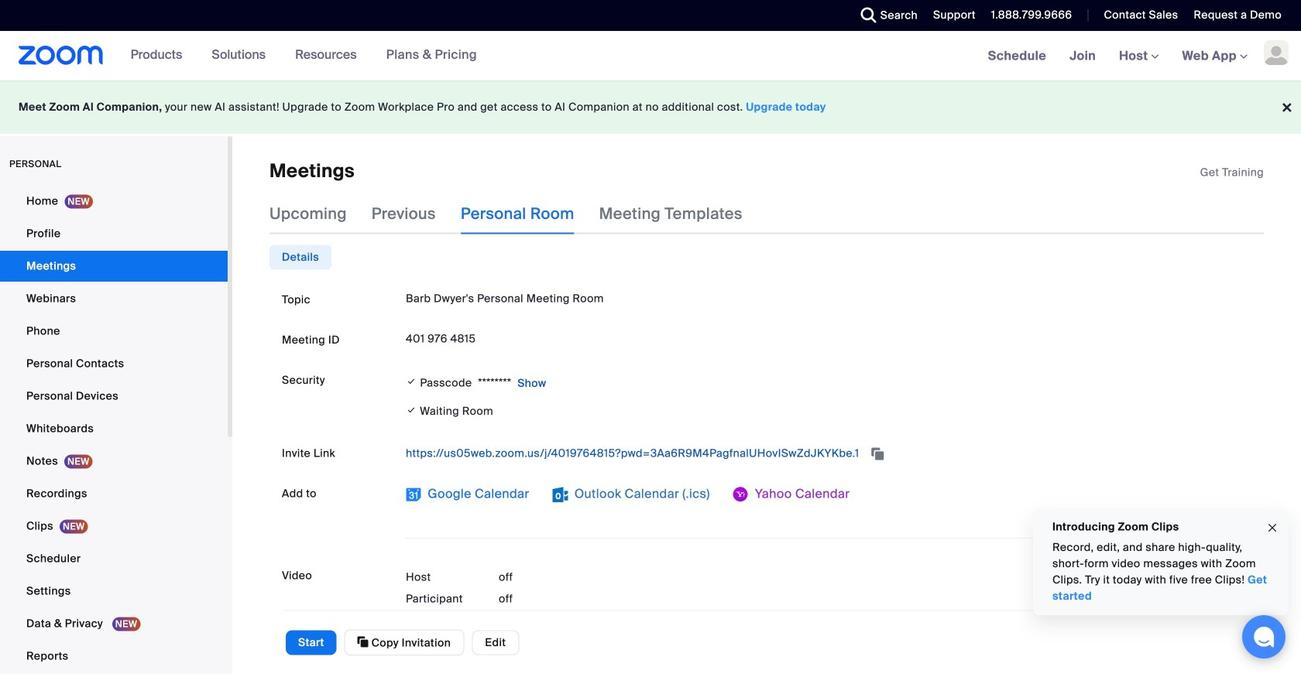 Task type: locate. For each thing, give the bounding box(es) containing it.
application
[[1200, 165, 1264, 180]]

meetings navigation
[[977, 31, 1301, 82]]

0 vertical spatial checked image
[[406, 374, 417, 390]]

tab
[[270, 245, 332, 270]]

tabs of meeting tab list
[[270, 194, 767, 234]]

footer
[[0, 81, 1301, 134]]

1 vertical spatial checked image
[[406, 402, 417, 419]]

checked image
[[406, 374, 417, 390], [406, 402, 417, 419]]

banner
[[0, 31, 1301, 82]]

copy url image
[[870, 449, 886, 460]]

personal menu menu
[[0, 186, 228, 674]]

tab list
[[270, 245, 332, 270]]

add to outlook calendar (.ics) image
[[553, 487, 568, 503]]

add to google calendar image
[[406, 487, 421, 503]]



Task type: vqa. For each thing, say whether or not it's contained in the screenshot.
Add to Yahoo Calendar image on the right bottom of page
yes



Task type: describe. For each thing, give the bounding box(es) containing it.
add to yahoo calendar image
[[733, 487, 749, 503]]

product information navigation
[[103, 31, 489, 81]]

1 checked image from the top
[[406, 374, 417, 390]]

zoom logo image
[[19, 46, 103, 65]]

profile picture image
[[1264, 40, 1289, 65]]

2 checked image from the top
[[406, 402, 417, 419]]

open chat image
[[1253, 627, 1275, 648]]

close image
[[1266, 520, 1279, 537]]

copy image
[[357, 636, 369, 650]]



